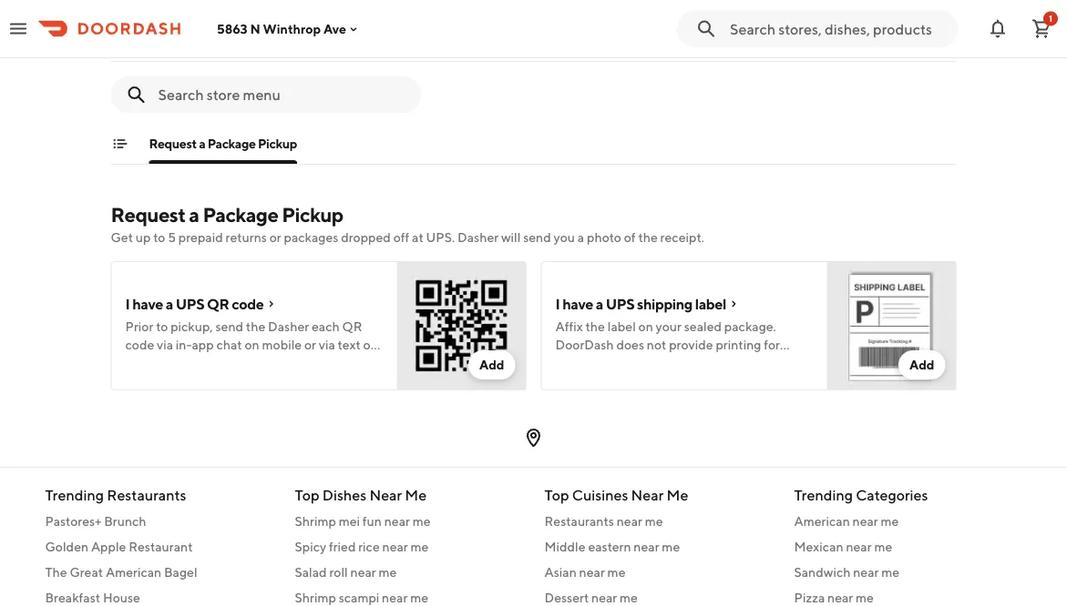 Task type: describe. For each thing, give the bounding box(es) containing it.
code
[[232, 296, 264, 313]]

me for top dishes near me
[[405, 487, 427, 504]]

n
[[250, 21, 260, 36]]

near down top cuisines near me
[[617, 514, 642, 529]]

house
[[103, 590, 140, 606]]

qr
[[207, 296, 229, 313]]

fun
[[363, 514, 382, 529]]

trending for trending restaurants
[[45, 487, 104, 504]]

i have a ups qr code image
[[397, 262, 526, 391]]

package for request a package pickup
[[207, 136, 256, 151]]

pastores+
[[45, 514, 102, 529]]

spicy
[[295, 539, 326, 554]]

shrimp scampi near me link
[[295, 589, 523, 607]]

a up prepaid
[[189, 203, 199, 227]]

me down asian near me link
[[620, 590, 638, 606]]

golden apple restaurant link
[[45, 538, 273, 556]]

near for cuisines
[[631, 487, 664, 504]]

does
[[616, 338, 644, 353]]

fried
[[329, 539, 356, 554]]

on
[[638, 319, 653, 334]]

i have a ups shipping label image
[[827, 262, 956, 391]]

the great american bagel link
[[45, 564, 273, 582]]

bagel
[[164, 565, 197, 580]]

5863 n winthrop ave
[[217, 21, 346, 36]]

the
[[45, 565, 67, 580]]

doordash
[[555, 338, 614, 353]]

american near me link
[[794, 513, 1022, 531]]

scampi
[[339, 590, 379, 606]]

ups.
[[426, 230, 455, 245]]

trending restaurants
[[45, 487, 186, 504]]

1 button
[[1023, 10, 1060, 47]]

your
[[656, 319, 682, 334]]

5
[[168, 230, 176, 245]]

shrimp mei fun near me
[[295, 514, 431, 529]]

spicy fried rice near me
[[295, 539, 429, 554]]

dasher
[[458, 230, 499, 245]]

package.
[[724, 319, 776, 334]]

salad
[[295, 565, 327, 580]]

5863
[[217, 21, 247, 36]]

dessert near me link
[[544, 589, 772, 607]]

me down middle eastern near me
[[607, 565, 626, 580]]

trending for trending categories
[[794, 487, 853, 504]]

send
[[523, 230, 551, 245]]

breakfast house
[[45, 590, 140, 606]]

labels
[[555, 356, 589, 371]]

me down restaurants near me link
[[662, 539, 680, 554]]

the inside request a package pickup get up to 5 prepaid returns or packages dropped off at ups. dasher will send you a photo of the receipt.
[[638, 230, 658, 245]]

top cuisines near me
[[544, 487, 688, 504]]

affix
[[555, 319, 583, 334]]

salad roll near me
[[295, 565, 397, 580]]

rice
[[358, 539, 380, 554]]

winthrop
[[263, 21, 321, 36]]

a up doordash
[[596, 296, 603, 313]]

have for i have a ups qr code
[[132, 296, 163, 313]]

shrimp mei fun near me link
[[295, 513, 523, 531]]

dishes
[[322, 487, 367, 504]]

eastern
[[588, 539, 631, 554]]

request a package pickup
[[149, 136, 297, 151]]

packing
[[606, 356, 652, 371]]

middle
[[544, 539, 586, 554]]

to
[[153, 230, 165, 245]]

pickup for request a package pickup
[[258, 136, 297, 151]]

brunch
[[104, 514, 146, 529]]

i for i have a ups qr code
[[125, 296, 130, 313]]

top dishes near me
[[295, 487, 427, 504]]

add for i have a ups shipping label
[[909, 358, 934, 373]]

top for top dishes near me
[[295, 487, 319, 504]]

1
[[1049, 13, 1052, 24]]

the great american bagel
[[45, 565, 197, 580]]

restaurants near me
[[544, 514, 663, 529]]

breakfast
[[45, 590, 100, 606]]

1 vertical spatial restaurants
[[544, 514, 614, 529]]

packages
[[284, 230, 338, 245]]

me up middle eastern near me link
[[645, 514, 663, 529]]

pizza near me
[[794, 590, 874, 606]]

me up 'spicy fried rice near me' link
[[413, 514, 431, 529]]

asian near me
[[544, 565, 626, 580]]

middle eastern near me link
[[544, 538, 772, 556]]

mexican
[[794, 539, 843, 554]]

golden apple restaurant
[[45, 539, 193, 554]]

add button for i have a ups shipping label
[[898, 351, 945, 380]]

golden
[[45, 539, 88, 554]]

restaurants near me link
[[544, 513, 772, 531]]

not
[[647, 338, 666, 353]]

shrimp scampi near me
[[295, 590, 428, 606]]

roll
[[329, 565, 348, 580]]

me down categories on the right bottom
[[881, 514, 899, 529]]

pastores+ brunch
[[45, 514, 146, 529]]

Item Search search field
[[158, 85, 406, 105]]

dessert near me
[[544, 590, 638, 606]]

0 horizontal spatial restaurants
[[107, 487, 186, 504]]

middle eastern near me
[[544, 539, 680, 554]]

near down mexican near me
[[853, 565, 879, 580]]

ups for shipping
[[606, 296, 634, 313]]

mexican near me link
[[794, 538, 1022, 556]]

5863 n winthrop ave button
[[217, 21, 361, 36]]

open menu image
[[7, 18, 29, 40]]



Task type: locate. For each thing, give the bounding box(es) containing it.
1 have from the left
[[132, 296, 163, 313]]

i have a ups shipping label
[[555, 296, 726, 313]]

1 vertical spatial or
[[592, 356, 604, 371]]

package
[[207, 136, 256, 151], [203, 203, 278, 227]]

american near me
[[794, 514, 899, 529]]

photo
[[587, 230, 621, 245]]

0 horizontal spatial add button
[[468, 351, 515, 380]]

package down item search search field
[[207, 136, 256, 151]]

1 horizontal spatial i
[[555, 296, 560, 313]]

0 vertical spatial restaurants
[[107, 487, 186, 504]]

get
[[111, 230, 133, 245]]

ave
[[323, 21, 346, 36]]

1 horizontal spatial add button
[[898, 351, 945, 380]]

2 ups from the left
[[606, 296, 634, 313]]

pickup down item search search field
[[258, 136, 297, 151]]

near right rice
[[382, 539, 408, 554]]

0 horizontal spatial top
[[295, 487, 319, 504]]

prepaid
[[178, 230, 223, 245]]

1 horizontal spatial near
[[631, 487, 664, 504]]

0 vertical spatial request
[[149, 136, 197, 151]]

notification bell image
[[987, 18, 1009, 40]]

2 me from the left
[[667, 487, 688, 504]]

pastores+ brunch link
[[45, 513, 273, 531]]

the up doordash
[[586, 319, 605, 334]]

i up "affix"
[[555, 296, 560, 313]]

off
[[393, 230, 409, 245]]

1 i from the left
[[125, 296, 130, 313]]

0 horizontal spatial trending
[[45, 487, 104, 504]]

1 horizontal spatial top
[[544, 487, 569, 504]]

2 trending from the left
[[794, 487, 853, 504]]

i
[[125, 296, 130, 313], [555, 296, 560, 313]]

great
[[70, 565, 103, 580]]

0 vertical spatial or
[[269, 230, 281, 245]]

a
[[199, 136, 205, 151], [189, 203, 199, 227], [578, 230, 584, 245], [166, 296, 173, 313], [596, 296, 603, 313]]

or down doordash
[[592, 356, 604, 371]]

near down sandwich near me on the bottom right
[[827, 590, 853, 606]]

1 vertical spatial package
[[203, 203, 278, 227]]

1 horizontal spatial label
[[695, 296, 726, 313]]

1 ups from the left
[[176, 296, 204, 313]]

add for i have a ups qr code
[[479, 358, 504, 373]]

restaurants
[[107, 487, 186, 504], [544, 514, 614, 529]]

or inside request a package pickup get up to 5 prepaid returns or packages dropped off at ups. dasher will send you a photo of the receipt.
[[269, 230, 281, 245]]

1 top from the left
[[295, 487, 319, 504]]

near up dessert near me
[[579, 565, 605, 580]]

me down rice
[[379, 565, 397, 580]]

add button
[[468, 351, 515, 380], [898, 351, 945, 380]]

restaurants up pastores+ brunch link
[[107, 487, 186, 504]]

near up sandwich near me on the bottom right
[[846, 539, 872, 554]]

1 near from the left
[[369, 487, 402, 504]]

spicy fried rice near me link
[[295, 538, 523, 556]]

2 shrimp from the top
[[295, 590, 336, 606]]

shrimp for shrimp mei fun near me
[[295, 514, 336, 529]]

1 items, open order cart image
[[1031, 18, 1052, 40]]

request for request a package pickup
[[149, 136, 197, 151]]

asian
[[544, 565, 577, 580]]

you
[[554, 230, 575, 245]]

pizza
[[794, 590, 825, 606]]

1 horizontal spatial have
[[562, 296, 593, 313]]

0 horizontal spatial near
[[369, 487, 402, 504]]

1 trending from the left
[[45, 487, 104, 504]]

categories
[[856, 487, 928, 504]]

pizza near me link
[[794, 589, 1022, 607]]

or right 'returns'
[[269, 230, 281, 245]]

provide
[[669, 338, 713, 353]]

up
[[136, 230, 151, 245]]

near up restaurants near me link
[[631, 487, 664, 504]]

i for i have a ups shipping label
[[555, 296, 560, 313]]

mei
[[339, 514, 360, 529]]

near right roll
[[350, 565, 376, 580]]

1 horizontal spatial american
[[794, 514, 850, 529]]

ups left qr
[[176, 296, 204, 313]]

me down mexican near me link
[[881, 565, 900, 580]]

me
[[413, 514, 431, 529], [645, 514, 663, 529], [881, 514, 899, 529], [411, 539, 429, 554], [662, 539, 680, 554], [874, 539, 892, 554], [379, 565, 397, 580], [607, 565, 626, 580], [881, 565, 900, 580], [410, 590, 428, 606], [620, 590, 638, 606], [856, 590, 874, 606]]

2 near from the left
[[631, 487, 664, 504]]

dessert
[[544, 590, 589, 606]]

add
[[479, 358, 504, 373], [909, 358, 934, 373]]

me up restaurants near me link
[[667, 487, 688, 504]]

0 horizontal spatial american
[[106, 565, 161, 580]]

the right of
[[638, 230, 658, 245]]

0 vertical spatial pickup
[[258, 136, 297, 151]]

0 vertical spatial label
[[695, 296, 726, 313]]

package up 'returns'
[[203, 203, 278, 227]]

printing
[[716, 338, 761, 353]]

of
[[624, 230, 636, 245]]

2 i from the left
[[555, 296, 560, 313]]

asian near me link
[[544, 564, 772, 582]]

sandwich near me link
[[794, 564, 1022, 582]]

label up does
[[608, 319, 636, 334]]

trending categories
[[794, 487, 928, 504]]

0 vertical spatial shrimp
[[295, 514, 336, 529]]

top left dishes
[[295, 487, 319, 504]]

dropped
[[341, 230, 391, 245]]

affix the label on your sealed package. doordash does not provide printing for labels or packing materials.
[[555, 319, 780, 371]]

label up sealed
[[695, 296, 726, 313]]

0 horizontal spatial add
[[479, 358, 504, 373]]

near down trending categories
[[853, 514, 878, 529]]

i have a ups qr code
[[125, 296, 264, 313]]

1 horizontal spatial the
[[638, 230, 658, 245]]

0 vertical spatial the
[[638, 230, 658, 245]]

shrimp for shrimp scampi near me
[[295, 590, 336, 606]]

sealed
[[684, 319, 722, 334]]

near down restaurants near me link
[[634, 539, 659, 554]]

1 vertical spatial pickup
[[282, 203, 343, 227]]

at
[[412, 230, 424, 245]]

the
[[638, 230, 658, 245], [586, 319, 605, 334]]

0 horizontal spatial label
[[608, 319, 636, 334]]

have
[[132, 296, 163, 313], [562, 296, 593, 313]]

top left cuisines
[[544, 487, 569, 504]]

request a package pickup get up to 5 prepaid returns or packages dropped off at ups. dasher will send you a photo of the receipt.
[[111, 203, 704, 245]]

ups up does
[[606, 296, 634, 313]]

trending
[[45, 487, 104, 504], [794, 487, 853, 504]]

1 add button from the left
[[468, 351, 515, 380]]

1 horizontal spatial add
[[909, 358, 934, 373]]

a left qr
[[166, 296, 173, 313]]

american up mexican
[[794, 514, 850, 529]]

request inside request a package pickup get up to 5 prepaid returns or packages dropped off at ups. dasher will send you a photo of the receipt.
[[111, 203, 185, 227]]

1 horizontal spatial trending
[[794, 487, 853, 504]]

show menu categories image
[[113, 137, 127, 151]]

a right show menu categories image
[[199, 136, 205, 151]]

trending up american near me
[[794, 487, 853, 504]]

shrimp up spicy
[[295, 514, 336, 529]]

ups
[[176, 296, 204, 313], [606, 296, 634, 313]]

0 vertical spatial american
[[794, 514, 850, 529]]

pickup
[[258, 136, 297, 151], [282, 203, 343, 227]]

request
[[149, 136, 197, 151], [111, 203, 185, 227]]

me for top cuisines near me
[[667, 487, 688, 504]]

near down salad roll near me link
[[382, 590, 408, 606]]

i down the get
[[125, 296, 130, 313]]

near down 'asian near me'
[[591, 590, 617, 606]]

1 horizontal spatial me
[[667, 487, 688, 504]]

ups for qr
[[176, 296, 204, 313]]

shipping
[[637, 296, 693, 313]]

package inside request a package pickup get up to 5 prepaid returns or packages dropped off at ups. dasher will send you a photo of the receipt.
[[203, 203, 278, 227]]

1 shrimp from the top
[[295, 514, 336, 529]]

materials.
[[654, 356, 710, 371]]

1 vertical spatial shrimp
[[295, 590, 336, 606]]

restaurant
[[129, 539, 193, 554]]

1 horizontal spatial restaurants
[[544, 514, 614, 529]]

1 vertical spatial the
[[586, 319, 605, 334]]

add button for i have a ups qr code
[[468, 351, 515, 380]]

restaurants up 'middle'
[[544, 514, 614, 529]]

2 have from the left
[[562, 296, 593, 313]]

near for dishes
[[369, 487, 402, 504]]

0 horizontal spatial i
[[125, 296, 130, 313]]

will
[[501, 230, 521, 245]]

pickup up packages
[[282, 203, 343, 227]]

2 add from the left
[[909, 358, 934, 373]]

american up house
[[106, 565, 161, 580]]

cuisines
[[572, 487, 628, 504]]

0 horizontal spatial me
[[405, 487, 427, 504]]

a right you at right
[[578, 230, 584, 245]]

1 vertical spatial request
[[111, 203, 185, 227]]

0 horizontal spatial the
[[586, 319, 605, 334]]

have up "affix"
[[562, 296, 593, 313]]

label inside affix the label on your sealed package. doordash does not provide printing for labels or packing materials.
[[608, 319, 636, 334]]

sandwich near me
[[794, 565, 900, 580]]

1 vertical spatial label
[[608, 319, 636, 334]]

0 horizontal spatial or
[[269, 230, 281, 245]]

1 horizontal spatial ups
[[606, 296, 634, 313]]

me down american near me link
[[874, 539, 892, 554]]

trending up pastores+
[[45, 487, 104, 504]]

for
[[764, 338, 780, 353]]

request up up
[[111, 203, 185, 227]]

label
[[695, 296, 726, 313], [608, 319, 636, 334]]

salad roll near me link
[[295, 564, 523, 582]]

request for request a package pickup get up to 5 prepaid returns or packages dropped off at ups. dasher will send you a photo of the receipt.
[[111, 203, 185, 227]]

top for top cuisines near me
[[544, 487, 569, 504]]

pickup inside request a package pickup get up to 5 prepaid returns or packages dropped off at ups. dasher will send you a photo of the receipt.
[[282, 203, 343, 227]]

0 vertical spatial package
[[207, 136, 256, 151]]

american
[[794, 514, 850, 529], [106, 565, 161, 580]]

near up the fun
[[369, 487, 402, 504]]

mexican near me
[[794, 539, 892, 554]]

1 horizontal spatial or
[[592, 356, 604, 371]]

the inside affix the label on your sealed package. doordash does not provide printing for labels or packing materials.
[[586, 319, 605, 334]]

me down salad roll near me link
[[410, 590, 428, 606]]

2 add button from the left
[[898, 351, 945, 380]]

near right the fun
[[384, 514, 410, 529]]

or inside affix the label on your sealed package. doordash does not provide printing for labels or packing materials.
[[592, 356, 604, 371]]

sandwich
[[794, 565, 851, 580]]

1 add from the left
[[479, 358, 504, 373]]

returns
[[226, 230, 267, 245]]

0 horizontal spatial ups
[[176, 296, 204, 313]]

1 vertical spatial american
[[106, 565, 161, 580]]

receipt.
[[660, 230, 704, 245]]

request right show menu categories image
[[149, 136, 197, 151]]

shrimp down salad at bottom left
[[295, 590, 336, 606]]

pickup for request a package pickup get up to 5 prepaid returns or packages dropped off at ups. dasher will send you a photo of the receipt.
[[282, 203, 343, 227]]

1 me from the left
[[405, 487, 427, 504]]

2 top from the left
[[544, 487, 569, 504]]

me down sandwich near me on the bottom right
[[856, 590, 874, 606]]

have down up
[[132, 296, 163, 313]]

have for i have a ups shipping label
[[562, 296, 593, 313]]

me down shrimp mei fun near me link
[[411, 539, 429, 554]]

0 horizontal spatial have
[[132, 296, 163, 313]]

Store search: begin typing to search for stores available on DoorDash text field
[[730, 19, 947, 39]]

package for request a package pickup get up to 5 prepaid returns or packages dropped off at ups. dasher will send you a photo of the receipt.
[[203, 203, 278, 227]]

me up shrimp mei fun near me link
[[405, 487, 427, 504]]



Task type: vqa. For each thing, say whether or not it's contained in the screenshot.


